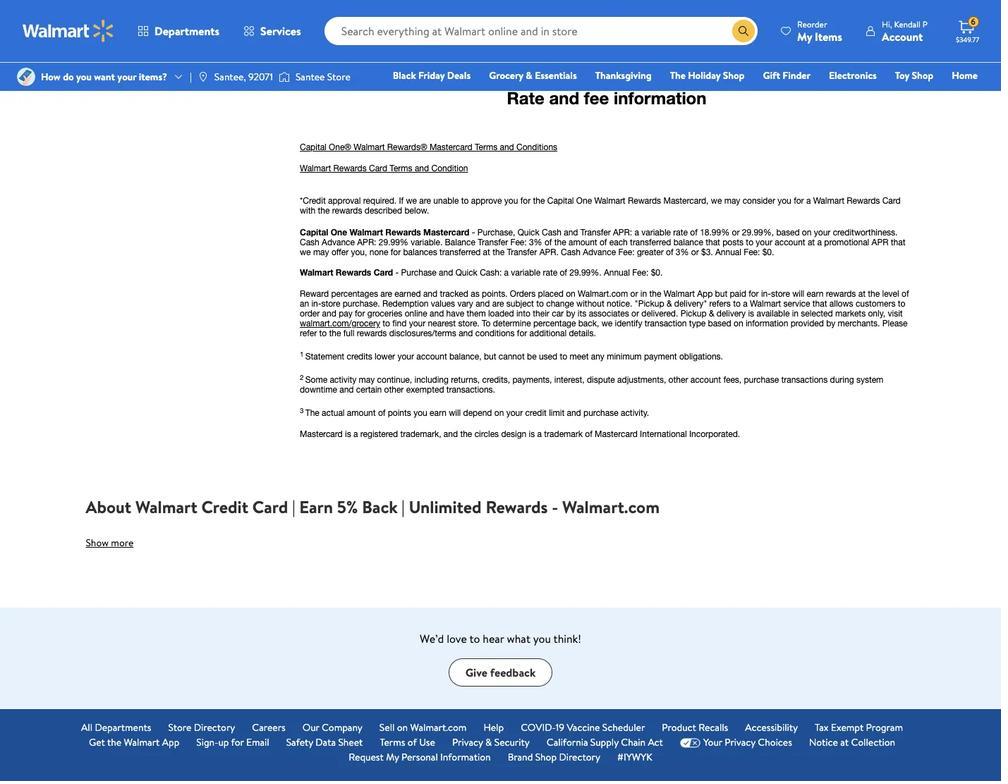 Task type: vqa. For each thing, say whether or not it's contained in the screenshot.
the Buy now
no



Task type: locate. For each thing, give the bounding box(es) containing it.
1 vertical spatial the
[[107, 736, 122, 750]]

& right grocery
[[526, 68, 533, 83]]

safety data sheet
[[286, 736, 363, 750]]

2 privacy from the left
[[725, 736, 756, 750]]

walmart
[[135, 495, 197, 519], [124, 736, 160, 750]]

terms of use link
[[380, 736, 435, 751]]

0 horizontal spatial privacy
[[452, 736, 483, 750]]

walmart.com
[[562, 495, 660, 519], [410, 721, 467, 735]]

santee store
[[296, 70, 351, 84]]

1 vertical spatial at
[[841, 736, 849, 750]]

walmart image
[[23, 20, 114, 42]]

1 horizontal spatial my
[[797, 29, 812, 44]]

gift
[[763, 68, 780, 83]]

0 vertical spatial walmart
[[135, 495, 197, 519]]

registry
[[816, 88, 852, 102]]

1 horizontal spatial departments
[[155, 23, 220, 39]]

rewards
[[410, 30, 448, 46]]

security
[[494, 736, 530, 750]]

| left earn
[[292, 495, 295, 519]]

0 horizontal spatial the
[[107, 736, 122, 750]]

| right the back
[[402, 495, 405, 519]]

2 horizontal spatial |
[[402, 495, 405, 519]]

manage
[[344, 30, 383, 46]]

your right manage
[[385, 30, 407, 46]]

1 horizontal spatial you
[[533, 632, 551, 647]]

 image for santee, 92071
[[197, 71, 209, 83]]

app.
[[757, 30, 777, 46]]

choices
[[758, 736, 792, 750]]

the inside tax exempt program get the walmart app
[[107, 736, 122, 750]]

do
[[63, 70, 74, 84]]

the holiday shop
[[670, 68, 745, 83]]

for
[[231, 736, 244, 750]]

show
[[86, 536, 109, 550]]

my inside reorder my items
[[797, 29, 812, 44]]

1 horizontal spatial directory
[[559, 751, 600, 765]]

walmart left app
[[124, 736, 160, 750]]

1 vertical spatial walmart
[[124, 736, 160, 750]]

directory
[[194, 721, 235, 735], [559, 751, 600, 765]]

shop
[[723, 68, 745, 83], [912, 68, 934, 83], [535, 751, 557, 765]]

1 vertical spatial walmart.com
[[410, 721, 467, 735]]

program
[[866, 721, 903, 735]]

black
[[393, 68, 416, 83]]

1 horizontal spatial store
[[327, 70, 351, 84]]

privacy choices icon image
[[680, 738, 701, 748]]

6 $349.77
[[956, 16, 980, 44]]

services
[[260, 23, 301, 39]]

directory up sign-
[[194, 721, 235, 735]]

|
[[190, 70, 192, 84], [292, 495, 295, 519], [402, 495, 405, 519]]

0 vertical spatial your
[[385, 30, 407, 46]]

5%
[[337, 495, 358, 519]]

terms of use
[[380, 736, 435, 750]]

careers
[[252, 721, 286, 735]]

2 horizontal spatial  image
[[279, 70, 290, 84]]

walmart right about
[[135, 495, 197, 519]]

0 vertical spatial departments
[[155, 23, 220, 39]]

your right want
[[117, 70, 136, 84]]

personal
[[401, 751, 438, 765]]

0 horizontal spatial your
[[117, 70, 136, 84]]

directory down the california
[[559, 751, 600, 765]]

unlimited
[[409, 495, 482, 519]]

of
[[408, 736, 417, 750]]

0 horizontal spatial walmart.com
[[410, 721, 467, 735]]

1 horizontal spatial  image
[[197, 71, 209, 83]]

privacy inside the your privacy choices link
[[725, 736, 756, 750]]

& for grocery
[[526, 68, 533, 83]]

0 horizontal spatial &
[[485, 736, 492, 750]]

0 vertical spatial walmart.com
[[562, 495, 660, 519]]

the holiday shop link
[[664, 68, 751, 83]]

privacy right your
[[725, 736, 756, 750]]

your privacy choices link
[[680, 736, 792, 751]]

1 horizontal spatial |
[[292, 495, 295, 519]]

0 horizontal spatial you
[[76, 70, 92, 84]]

0 horizontal spatial at
[[483, 30, 493, 46]]

| right items?
[[190, 70, 192, 84]]

at
[[483, 30, 493, 46], [841, 736, 849, 750]]

get the walmart app link
[[89, 736, 179, 751]]

grocery & essentials
[[489, 68, 577, 83]]

departments
[[155, 23, 220, 39], [95, 721, 151, 735]]

accessibility
[[745, 721, 798, 735]]

shop right toy
[[912, 68, 934, 83]]

about walmart credit card | earn 5% back | unlimited rewards - walmart.com
[[86, 495, 660, 519]]

 image for santee store
[[279, 70, 290, 84]]

love
[[447, 632, 467, 647]]

shop inside "link"
[[912, 68, 934, 83]]

grocery & essentials link
[[483, 68, 583, 83]]

notice at collection link
[[809, 736, 895, 751]]

store
[[327, 70, 351, 84], [168, 721, 191, 735]]

2 horizontal spatial shop
[[912, 68, 934, 83]]

card
[[252, 495, 288, 519]]

tax exempt program get the walmart app
[[89, 721, 903, 750]]

1 horizontal spatial privacy
[[725, 736, 756, 750]]

show more button
[[86, 532, 134, 555]]

1 vertical spatial your
[[117, 70, 136, 84]]

how
[[41, 70, 61, 84]]

& down help
[[485, 736, 492, 750]]

1 vertical spatial my
[[386, 751, 399, 765]]

electronics
[[829, 68, 877, 83]]

0 horizontal spatial |
[[190, 70, 192, 84]]

0 vertical spatial &
[[526, 68, 533, 83]]

at right online
[[483, 30, 493, 46]]

earn
[[299, 495, 333, 519]]

credit
[[201, 495, 248, 519]]

departments up get the walmart app link
[[95, 721, 151, 735]]

sign-up for email link
[[196, 736, 269, 751]]

supply
[[590, 736, 619, 750]]

one debit
[[870, 88, 918, 102]]

request my personal information link
[[349, 751, 491, 766]]

registry link
[[809, 87, 858, 103]]

vaccine
[[567, 721, 600, 735]]

my down terms
[[386, 751, 399, 765]]

 image right 92071 at left
[[279, 70, 290, 84]]

capital
[[657, 30, 691, 46]]

your
[[703, 736, 722, 750]]

you right what
[[533, 632, 551, 647]]

the down all departments
[[107, 736, 122, 750]]

kendall
[[894, 18, 921, 30]]

items?
[[139, 70, 167, 84]]

careers link
[[252, 721, 286, 736]]

-
[[552, 495, 558, 519]]

walmart.com right -
[[562, 495, 660, 519]]

0 vertical spatial my
[[797, 29, 812, 44]]

hi,
[[882, 18, 892, 30]]

shop right brand
[[535, 751, 557, 765]]

tax
[[815, 721, 829, 735]]

product recalls link
[[662, 721, 728, 736]]

one®
[[694, 30, 719, 46]]

0 horizontal spatial shop
[[535, 751, 557, 765]]

 image left santee,
[[197, 71, 209, 83]]

the right the in
[[638, 30, 654, 46]]

store up app
[[168, 721, 191, 735]]

0 vertical spatial directory
[[194, 721, 235, 735]]

0 vertical spatial the
[[638, 30, 654, 46]]

store right santee
[[327, 70, 351, 84]]

0 horizontal spatial my
[[386, 751, 399, 765]]

my left items
[[797, 29, 812, 44]]

 image
[[17, 68, 35, 86], [279, 70, 290, 84], [197, 71, 209, 83]]

mobile
[[721, 30, 754, 46]]

 image left how
[[17, 68, 35, 86]]

0 horizontal spatial  image
[[17, 68, 35, 86]]

1 horizontal spatial at
[[841, 736, 849, 750]]

debit
[[893, 88, 918, 102]]

rewards
[[486, 495, 548, 519]]

your
[[385, 30, 407, 46], [117, 70, 136, 84]]

0 vertical spatial at
[[483, 30, 493, 46]]

0 horizontal spatial store
[[168, 721, 191, 735]]

walmart.com up use
[[410, 721, 467, 735]]

1 vertical spatial store
[[168, 721, 191, 735]]

privacy up information
[[452, 736, 483, 750]]

sell on walmart.com
[[380, 721, 467, 735]]

gift finder link
[[757, 68, 817, 83]]

1 vertical spatial departments
[[95, 721, 151, 735]]

use
[[419, 736, 435, 750]]

1 horizontal spatial your
[[385, 30, 407, 46]]

black friday deals link
[[387, 68, 477, 83]]

you right do
[[76, 70, 92, 84]]

more
[[111, 536, 134, 550]]

at down exempt
[[841, 736, 849, 750]]

1 privacy from the left
[[452, 736, 483, 750]]

notice
[[809, 736, 838, 750]]

&
[[526, 68, 533, 83], [485, 736, 492, 750]]

departments up items?
[[155, 23, 220, 39]]

 image for how do you want your items?
[[17, 68, 35, 86]]

shop right holiday
[[723, 68, 745, 83]]

1 vertical spatial &
[[485, 736, 492, 750]]

1 vertical spatial you
[[533, 632, 551, 647]]

what
[[507, 632, 531, 647]]

my inside notice at collection request my personal information
[[386, 751, 399, 765]]

0 vertical spatial you
[[76, 70, 92, 84]]

1 vertical spatial directory
[[559, 751, 600, 765]]

covid-
[[521, 721, 556, 735]]

1 horizontal spatial &
[[526, 68, 533, 83]]



Task type: describe. For each thing, give the bounding box(es) containing it.
hi, kendall p account
[[882, 18, 928, 44]]

covid-19 vaccine scheduler
[[521, 721, 645, 735]]

store directory link
[[168, 721, 235, 736]]

company
[[322, 721, 363, 735]]

walmart.capitalone.com
[[496, 30, 611, 46]]

grocery
[[489, 68, 524, 83]]

departments inside 'popup button'
[[155, 23, 220, 39]]

email
[[246, 736, 269, 750]]

the
[[670, 68, 686, 83]]

to
[[470, 632, 480, 647]]

one
[[870, 88, 891, 102]]

1 horizontal spatial shop
[[723, 68, 745, 83]]

santee,
[[214, 70, 246, 84]]

give feedback
[[466, 665, 536, 681]]

essentials
[[535, 68, 577, 83]]

black friday deals
[[393, 68, 471, 83]]

Search search field
[[324, 17, 758, 45]]

tax exempt program link
[[815, 721, 903, 736]]

california
[[547, 736, 588, 750]]

thanksgiving link
[[589, 68, 658, 83]]

account
[[882, 29, 923, 44]]

shop for brand shop directory
[[535, 751, 557, 765]]

all
[[81, 721, 92, 735]]

0 horizontal spatial departments
[[95, 721, 151, 735]]

walmart+
[[936, 88, 978, 102]]

help link
[[484, 721, 504, 736]]

friday
[[418, 68, 445, 83]]

accessibility link
[[745, 721, 798, 736]]

search icon image
[[738, 25, 749, 37]]

92071
[[248, 70, 273, 84]]

safety
[[286, 736, 313, 750]]

in
[[627, 30, 635, 46]]

0 horizontal spatial directory
[[194, 721, 235, 735]]

act
[[648, 736, 663, 750]]

reorder my items
[[797, 18, 842, 44]]

safety data sheet link
[[286, 736, 363, 751]]

give feedback button
[[449, 659, 553, 687]]

give
[[466, 665, 488, 681]]

gift finder
[[763, 68, 811, 83]]

scheduler
[[602, 721, 645, 735]]

privacy & security
[[452, 736, 530, 750]]

our company link
[[303, 721, 363, 736]]

and
[[324, 30, 342, 46]]

home fashion
[[764, 68, 978, 102]]

Walmart Site-Wide search field
[[324, 17, 758, 45]]

sell
[[380, 721, 395, 735]]

1 horizontal spatial walmart.com
[[562, 495, 660, 519]]

california supply chain act
[[547, 736, 663, 750]]

show more
[[86, 536, 134, 550]]

view
[[297, 30, 321, 46]]

deals
[[447, 68, 471, 83]]

finder
[[783, 68, 811, 83]]

sign-up for email
[[196, 736, 269, 750]]

brand shop directory link
[[508, 751, 600, 766]]

toy
[[895, 68, 910, 83]]

#iywyk
[[617, 751, 652, 765]]

departments button
[[126, 14, 232, 48]]

covid-19 vaccine scheduler link
[[521, 721, 645, 736]]

california supply chain act link
[[547, 736, 663, 751]]

shop for toy shop
[[912, 68, 934, 83]]

app
[[162, 736, 179, 750]]

back
[[362, 495, 398, 519]]

sell on walmart.com link
[[380, 721, 467, 736]]

$349.77
[[956, 35, 980, 44]]

1 horizontal spatial the
[[638, 30, 654, 46]]

how do you want your items?
[[41, 70, 167, 84]]

sign-
[[196, 736, 218, 750]]

our company
[[303, 721, 363, 735]]

at inside notice at collection request my personal information
[[841, 736, 849, 750]]

on
[[397, 721, 408, 735]]

want
[[94, 70, 115, 84]]

our
[[303, 721, 319, 735]]

exempt
[[831, 721, 864, 735]]

get
[[89, 736, 105, 750]]

6
[[971, 16, 976, 28]]

santee
[[296, 70, 325, 84]]

your privacy choices
[[703, 736, 792, 750]]

0 vertical spatial store
[[327, 70, 351, 84]]

hear
[[483, 632, 504, 647]]

notice at collection request my personal information
[[349, 736, 895, 765]]

all departments link
[[81, 721, 151, 736]]

fashion
[[764, 88, 797, 102]]

help
[[484, 721, 504, 735]]

& for privacy
[[485, 736, 492, 750]]

chain
[[621, 736, 646, 750]]

privacy inside privacy & security link
[[452, 736, 483, 750]]

walmart inside tax exempt program get the walmart app
[[124, 736, 160, 750]]

brand shop directory
[[508, 751, 600, 765]]



